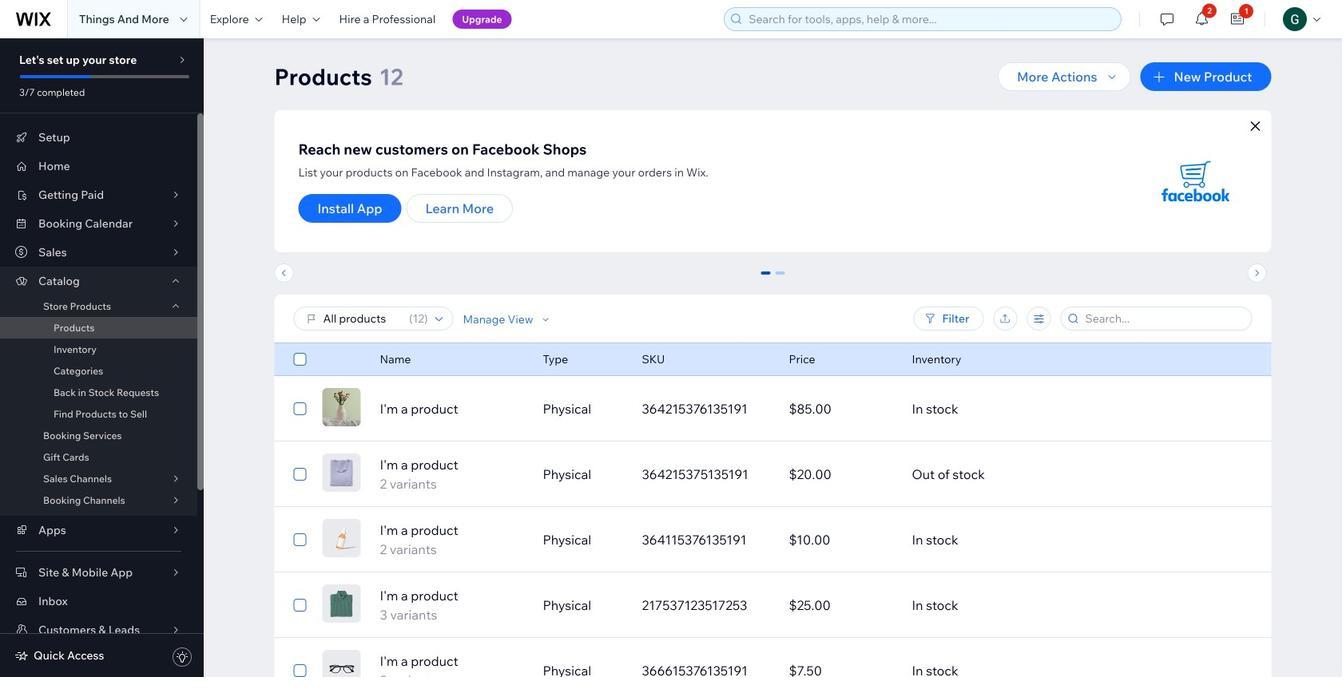Task type: describe. For each thing, give the bounding box(es) containing it.
reach new customers on facebook shops image
[[1144, 129, 1247, 233]]

Search... field
[[1080, 308, 1247, 330]]



Task type: locate. For each thing, give the bounding box(es) containing it.
sidebar element
[[0, 38, 204, 677]]

Unsaved view field
[[318, 308, 404, 330]]

Search for tools, apps, help & more... field
[[744, 8, 1116, 30]]

None checkbox
[[294, 350, 306, 369], [294, 399, 306, 419], [294, 465, 306, 484], [294, 596, 306, 615], [294, 661, 306, 677], [294, 350, 306, 369], [294, 399, 306, 419], [294, 465, 306, 484], [294, 596, 306, 615], [294, 661, 306, 677]]

None checkbox
[[294, 530, 306, 550]]



Task type: vqa. For each thing, say whether or not it's contained in the screenshot.
second the from the left
no



